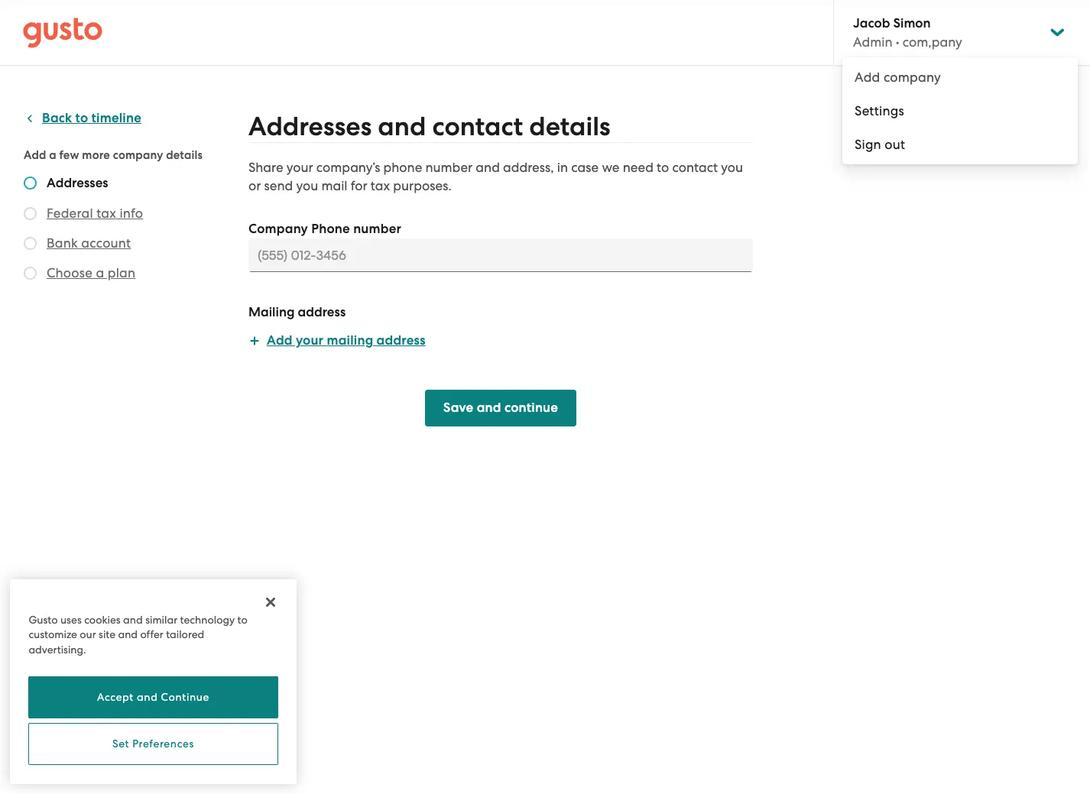 Task type: describe. For each thing, give the bounding box(es) containing it.
terms link
[[34, 761, 66, 774]]

tax inside share your company's phone number and address, in case we need to contact you or send you mail for tax purposes.
[[371, 178, 390, 193]]

company's
[[316, 160, 380, 175]]

advertising.
[[29, 643, 86, 656]]

cookies
[[128, 761, 171, 774]]

set preferences button
[[29, 723, 278, 765]]

addresses list
[[24, 175, 212, 285]]

site
[[99, 628, 115, 641]]

your for share
[[286, 160, 313, 175]]

add for add company
[[855, 70, 880, 85]]

choose
[[47, 265, 93, 281]]

cookies button
[[128, 758, 171, 777]]

federal tax info button
[[47, 204, 143, 222]]

need
[[623, 160, 654, 175]]

gusto uses cookies and similar technology to customize our site and offer tailored advertising.
[[29, 614, 248, 656]]

add for add your mailing address
[[267, 333, 293, 349]]

share your company's phone number and address, in case we need to contact you or send you mail for tax purposes.
[[248, 160, 743, 193]]

addresses for addresses and contact details
[[248, 111, 372, 142]]

bank
[[47, 235, 78, 251]]

mail
[[321, 178, 348, 193]]

terms
[[34, 761, 66, 774]]

home image
[[23, 17, 102, 48]]

phone
[[311, 221, 350, 237]]

continue
[[161, 691, 210, 704]]

mailing address
[[248, 304, 346, 320]]

we
[[602, 160, 620, 175]]

com,pany
[[903, 34, 962, 50]]

phone
[[383, 160, 422, 175]]

check image for federal
[[24, 207, 37, 220]]

continue
[[505, 400, 558, 416]]

2 , from the left
[[111, 761, 114, 774]]

gusto
[[29, 614, 58, 626]]

offer
[[140, 628, 163, 641]]

0 horizontal spatial details
[[166, 148, 203, 162]]

accept and continue button
[[29, 677, 278, 719]]

and right save at the bottom
[[477, 400, 501, 416]]

0 vertical spatial address
[[298, 304, 346, 320]]

jacob simon admin • com,pany
[[853, 15, 962, 50]]

1 horizontal spatial you
[[721, 160, 743, 175]]

check image for choose
[[24, 267, 37, 280]]

similar
[[145, 614, 177, 626]]

terms , privacy , & cookies
[[34, 761, 171, 774]]

1 check image from the top
[[24, 177, 37, 190]]

in
[[557, 160, 568, 175]]

addresses and contact details
[[248, 111, 611, 142]]

add for add a few more company details
[[24, 148, 46, 162]]

company
[[248, 221, 308, 237]]

•
[[896, 34, 900, 50]]

privacy link
[[72, 761, 111, 774]]

cookies
[[84, 614, 121, 626]]

to inside button
[[75, 110, 88, 126]]

and up phone
[[378, 111, 426, 142]]

set
[[112, 738, 129, 750]]

add company
[[855, 70, 941, 85]]

1 vertical spatial company
[[113, 148, 163, 162]]

settings link
[[842, 94, 1078, 128]]

and right accept
[[137, 691, 158, 704]]

tailored
[[166, 628, 204, 641]]



Task type: locate. For each thing, give the bounding box(es) containing it.
1 horizontal spatial number
[[425, 160, 473, 175]]

0 vertical spatial number
[[425, 160, 473, 175]]

contact right need
[[672, 160, 718, 175]]

technology
[[180, 614, 235, 626]]

a inside button
[[96, 265, 104, 281]]

1 horizontal spatial contact
[[672, 160, 718, 175]]

info
[[120, 206, 143, 221]]

and left address,
[[476, 160, 500, 175]]

addresses
[[248, 111, 372, 142], [47, 175, 108, 191]]

0 horizontal spatial you
[[296, 178, 318, 193]]

1 vertical spatial contact
[[672, 160, 718, 175]]

a left plan
[[96, 265, 104, 281]]

contact up share your company's phone number and address, in case we need to contact you or send you mail for tax purposes.
[[432, 111, 523, 142]]

add a few more company details
[[24, 148, 203, 162]]

1 vertical spatial to
[[657, 160, 669, 175]]

your inside share your company's phone number and address, in case we need to contact you or send you mail for tax purposes.
[[286, 160, 313, 175]]

0 vertical spatial add
[[855, 70, 880, 85]]

a for choose
[[96, 265, 104, 281]]

jacob
[[853, 15, 890, 31]]

1 vertical spatial addresses
[[47, 175, 108, 191]]

,
[[66, 761, 69, 774], [111, 761, 114, 774]]

number right phone
[[353, 221, 401, 237]]

0 horizontal spatial addresses
[[47, 175, 108, 191]]

accept and continue
[[97, 691, 210, 704]]

0 vertical spatial contact
[[432, 111, 523, 142]]

a for add
[[49, 148, 56, 162]]

for
[[351, 178, 367, 193]]

send
[[264, 178, 293, 193]]

add
[[855, 70, 880, 85], [24, 148, 46, 162], [267, 333, 293, 349]]

and
[[378, 111, 426, 142], [476, 160, 500, 175], [477, 400, 501, 416], [123, 614, 143, 626], [118, 628, 138, 641], [137, 691, 158, 704]]

address up the add your mailing address
[[298, 304, 346, 320]]

1 vertical spatial address
[[377, 333, 426, 349]]

0 vertical spatial addresses
[[248, 111, 372, 142]]

add down mailing
[[267, 333, 293, 349]]

federal tax info
[[47, 206, 143, 221]]

&
[[117, 761, 125, 774]]

0 vertical spatial details
[[529, 111, 611, 142]]

company down •
[[884, 70, 941, 85]]

2 vertical spatial to
[[237, 614, 248, 626]]

a
[[49, 148, 56, 162], [96, 265, 104, 281]]

uses
[[60, 614, 82, 626]]

2 vertical spatial check image
[[24, 267, 37, 280]]

add company link
[[842, 60, 1078, 94]]

1 horizontal spatial addresses
[[248, 111, 372, 142]]

privacy
[[72, 761, 111, 774]]

, left privacy
[[66, 761, 69, 774]]

our
[[80, 628, 96, 641]]

0 vertical spatial your
[[286, 160, 313, 175]]

0 vertical spatial check image
[[24, 177, 37, 190]]

preferences
[[132, 738, 194, 750]]

to inside share your company's phone number and address, in case we need to contact you or send you mail for tax purposes.
[[657, 160, 669, 175]]

choose a plan
[[47, 265, 135, 281]]

details
[[529, 111, 611, 142], [166, 148, 203, 162]]

purposes.
[[393, 178, 452, 193]]

0 horizontal spatial number
[[353, 221, 401, 237]]

bank account
[[47, 235, 131, 251]]

2 vertical spatial add
[[267, 333, 293, 349]]

address,
[[503, 160, 554, 175]]

1 horizontal spatial company
[[884, 70, 941, 85]]

your up send
[[286, 160, 313, 175]]

2 horizontal spatial add
[[855, 70, 880, 85]]

1 horizontal spatial ,
[[111, 761, 114, 774]]

1 vertical spatial add
[[24, 148, 46, 162]]

tax left 'info'
[[96, 206, 116, 221]]

addresses inside list
[[47, 175, 108, 191]]

2 check image from the top
[[24, 207, 37, 220]]

1 horizontal spatial add
[[267, 333, 293, 349]]

back to timeline
[[42, 110, 141, 126]]

to right the back
[[75, 110, 88, 126]]

1 horizontal spatial address
[[377, 333, 426, 349]]

0 horizontal spatial add
[[24, 148, 46, 162]]

0 vertical spatial tax
[[371, 178, 390, 193]]

and inside share your company's phone number and address, in case we need to contact you or send you mail for tax purposes.
[[476, 160, 500, 175]]

back to timeline button
[[24, 109, 141, 128]]

more
[[82, 148, 110, 162]]

mailing
[[327, 333, 373, 349]]

you
[[721, 160, 743, 175], [296, 178, 318, 193]]

timeline
[[91, 110, 141, 126]]

1 vertical spatial check image
[[24, 207, 37, 220]]

simon
[[893, 15, 931, 31]]

save and continue button
[[425, 390, 577, 427]]

contact
[[432, 111, 523, 142], [672, 160, 718, 175]]

1 vertical spatial you
[[296, 178, 318, 193]]

your
[[286, 160, 313, 175], [296, 333, 324, 349]]

to inside gusto uses cookies and similar technology to customize our site and offer tailored advertising.
[[237, 614, 248, 626]]

choose a plan button
[[47, 264, 135, 282]]

0 horizontal spatial company
[[113, 148, 163, 162]]

save
[[443, 400, 474, 416]]

check image
[[24, 177, 37, 190], [24, 207, 37, 220], [24, 267, 37, 280]]

0 horizontal spatial address
[[298, 304, 346, 320]]

settings
[[855, 103, 904, 118]]

mailing
[[248, 304, 295, 320]]

your for add
[[296, 333, 324, 349]]

and right site
[[118, 628, 138, 641]]

sign
[[855, 137, 881, 152]]

to
[[75, 110, 88, 126], [657, 160, 669, 175], [237, 614, 248, 626]]

back
[[42, 110, 72, 126]]

to right need
[[657, 160, 669, 175]]

your down mailing address
[[296, 333, 324, 349]]

Company Phone number telephone field
[[248, 239, 753, 272]]

add left "few"
[[24, 148, 46, 162]]

0 vertical spatial company
[[884, 70, 941, 85]]

share
[[248, 160, 283, 175]]

0 vertical spatial you
[[721, 160, 743, 175]]

1 vertical spatial details
[[166, 148, 203, 162]]

1 horizontal spatial to
[[237, 614, 248, 626]]

sign out
[[855, 137, 905, 152]]

0 vertical spatial a
[[49, 148, 56, 162]]

add down admin
[[855, 70, 880, 85]]

0 vertical spatial to
[[75, 110, 88, 126]]

3 check image from the top
[[24, 267, 37, 280]]

, left '&'
[[111, 761, 114, 774]]

0 horizontal spatial a
[[49, 148, 56, 162]]

case
[[571, 160, 599, 175]]

0 horizontal spatial contact
[[432, 111, 523, 142]]

to right technology
[[237, 614, 248, 626]]

2 horizontal spatial to
[[657, 160, 669, 175]]

a left "few"
[[49, 148, 56, 162]]

address
[[298, 304, 346, 320], [377, 333, 426, 349]]

few
[[59, 148, 79, 162]]

and up offer
[[123, 614, 143, 626]]

customize
[[29, 628, 77, 641]]

contact inside share your company's phone number and address, in case we need to contact you or send you mail for tax purposes.
[[672, 160, 718, 175]]

or
[[248, 178, 261, 193]]

number up purposes.
[[425, 160, 473, 175]]

out
[[885, 137, 905, 152]]

federal
[[47, 206, 93, 221]]

addresses for addresses
[[47, 175, 108, 191]]

tax
[[371, 178, 390, 193], [96, 206, 116, 221]]

1 vertical spatial a
[[96, 265, 104, 281]]

1 horizontal spatial a
[[96, 265, 104, 281]]

1 horizontal spatial details
[[529, 111, 611, 142]]

set preferences
[[112, 738, 194, 750]]

check image
[[24, 237, 37, 250]]

0 horizontal spatial tax
[[96, 206, 116, 221]]

sign out button
[[842, 128, 1078, 161]]

1 vertical spatial number
[[353, 221, 401, 237]]

company phone number
[[248, 221, 401, 237]]

1 horizontal spatial tax
[[371, 178, 390, 193]]

plan
[[108, 265, 135, 281]]

0 horizontal spatial ,
[[66, 761, 69, 774]]

1 vertical spatial tax
[[96, 206, 116, 221]]

0 horizontal spatial to
[[75, 110, 88, 126]]

addresses up company's
[[248, 111, 372, 142]]

account
[[81, 235, 131, 251]]

company
[[884, 70, 941, 85], [113, 148, 163, 162]]

number inside share your company's phone number and address, in case we need to contact you or send you mail for tax purposes.
[[425, 160, 473, 175]]

1 , from the left
[[66, 761, 69, 774]]

company right more
[[113, 148, 163, 162]]

addresses down "few"
[[47, 175, 108, 191]]

tax right for
[[371, 178, 390, 193]]

accept
[[97, 691, 134, 704]]

save and continue
[[443, 400, 558, 416]]

1 vertical spatial your
[[296, 333, 324, 349]]

add your mailing address
[[267, 333, 426, 349]]

bank account button
[[47, 234, 131, 252]]

tax inside button
[[96, 206, 116, 221]]

number
[[425, 160, 473, 175], [353, 221, 401, 237]]

address right 'mailing'
[[377, 333, 426, 349]]

admin
[[853, 34, 893, 50]]



Task type: vqa. For each thing, say whether or not it's contained in the screenshot.
left The Your
no



